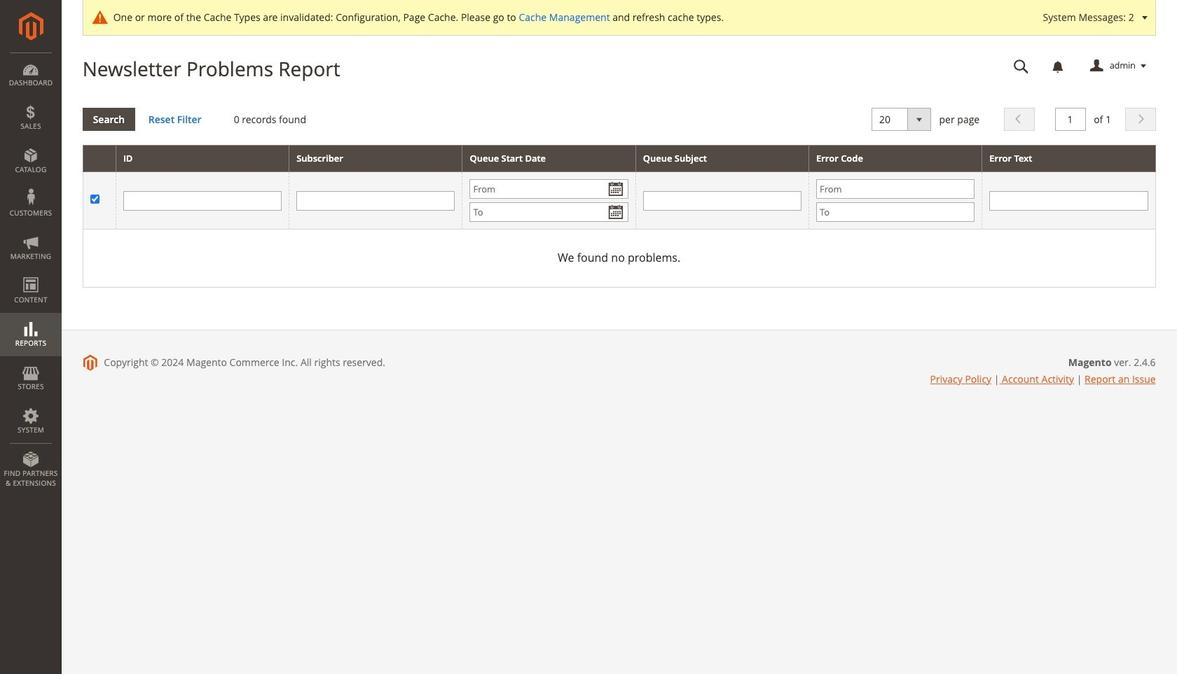 Task type: vqa. For each thing, say whether or not it's contained in the screenshot.
'tab'
no



Task type: locate. For each thing, give the bounding box(es) containing it.
From text field
[[470, 180, 629, 199]]

None checkbox
[[90, 195, 99, 204]]

menu bar
[[0, 53, 62, 496]]

None text field
[[1004, 54, 1039, 79], [1055, 108, 1086, 131], [643, 191, 802, 211], [990, 191, 1149, 211], [1004, 54, 1039, 79], [1055, 108, 1086, 131], [643, 191, 802, 211], [990, 191, 1149, 211]]

None text field
[[123, 191, 282, 211], [297, 191, 455, 211], [123, 191, 282, 211], [297, 191, 455, 211]]



Task type: describe. For each thing, give the bounding box(es) containing it.
To text field
[[470, 203, 629, 222]]

To text field
[[817, 203, 975, 222]]

From text field
[[817, 180, 975, 199]]

magento admin panel image
[[19, 12, 43, 41]]



